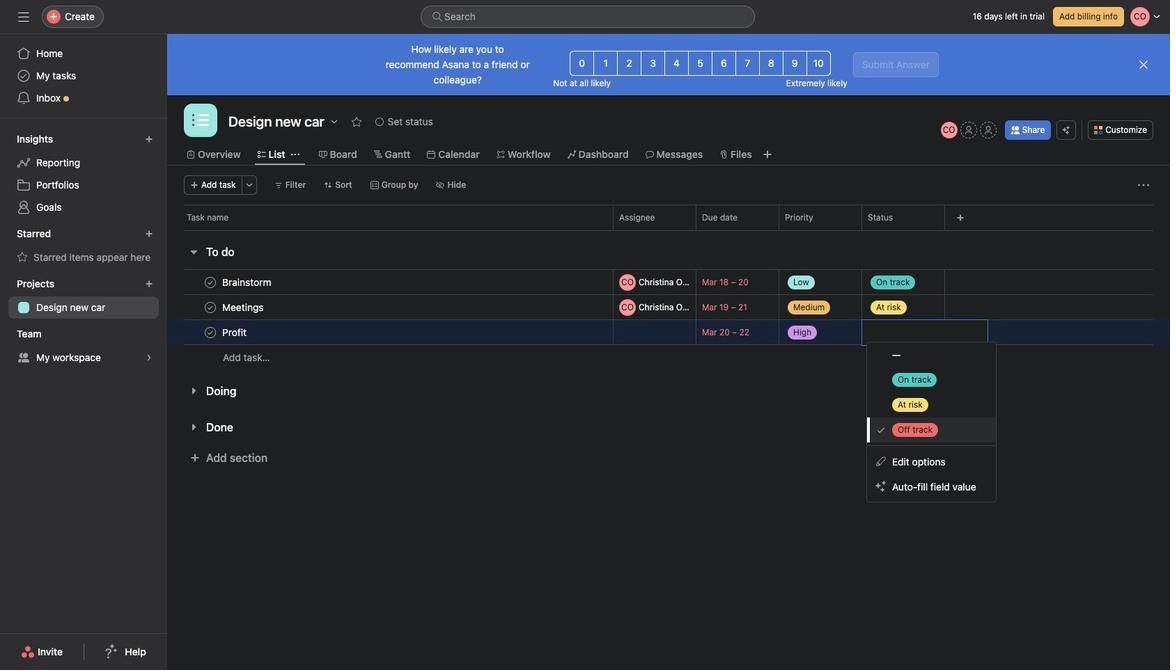 Task type: vqa. For each thing, say whether or not it's contained in the screenshot.
8th "Apr"
no



Task type: locate. For each thing, give the bounding box(es) containing it.
list image
[[192, 112, 209, 129]]

mark complete image
[[202, 274, 219, 291], [202, 324, 219, 341]]

1 vertical spatial mark complete image
[[202, 324, 219, 341]]

new project or portfolio image
[[145, 280, 153, 288]]

0 vertical spatial mark complete checkbox
[[202, 274, 219, 291]]

2 mark complete image from the top
[[202, 324, 219, 341]]

mark complete image for mark complete option within brainstorm cell
[[202, 274, 219, 291]]

2 mark complete checkbox from the top
[[202, 299, 219, 316]]

mark complete image for mark complete checkbox on the left of page
[[202, 324, 219, 341]]

1 vertical spatial list box
[[867, 343, 996, 502]]

1 vertical spatial task name text field
[[219, 326, 251, 340]]

task name text field down task name text box
[[219, 301, 268, 314]]

1 mark complete checkbox from the top
[[202, 274, 219, 291]]

mark complete image down mark complete image
[[202, 324, 219, 341]]

row
[[167, 205, 1170, 231], [184, 230, 1153, 231], [167, 270, 1170, 295], [167, 295, 1170, 320], [167, 320, 1170, 345], [167, 345, 1170, 371]]

mark complete checkbox up mark complete image
[[202, 274, 219, 291]]

Task name text field
[[219, 275, 276, 289]]

mark complete checkbox up mark complete checkbox on the left of page
[[202, 299, 219, 316]]

task name text field right mark complete checkbox on the left of page
[[219, 326, 251, 340]]

option group
[[570, 51, 831, 76]]

1 mark complete image from the top
[[202, 274, 219, 291]]

1 vertical spatial mark complete checkbox
[[202, 299, 219, 316]]

None text field
[[867, 325, 981, 341]]

Mark complete checkbox
[[202, 274, 219, 291], [202, 299, 219, 316]]

task name text field inside meetings cell
[[219, 301, 268, 314]]

mark complete checkbox inside brainstorm cell
[[202, 274, 219, 291]]

2 task name text field from the top
[[219, 326, 251, 340]]

0 vertical spatial list box
[[421, 6, 755, 28]]

meetings cell
[[167, 295, 613, 320]]

1 task name text field from the top
[[219, 301, 268, 314]]

dismiss image
[[1138, 59, 1149, 70]]

insights element
[[0, 127, 167, 221]]

expand task list for this group image
[[188, 386, 199, 397]]

Task name text field
[[219, 301, 268, 314], [219, 326, 251, 340]]

starred element
[[0, 221, 167, 272]]

mark complete image up mark complete image
[[202, 274, 219, 291]]

0 vertical spatial task name text field
[[219, 301, 268, 314]]

task name text field inside 'profit' cell
[[219, 326, 251, 340]]

0 vertical spatial mark complete image
[[202, 274, 219, 291]]

None radio
[[570, 51, 594, 76], [641, 51, 665, 76], [712, 51, 736, 76], [735, 51, 760, 76], [759, 51, 783, 76], [783, 51, 807, 76], [570, 51, 594, 76], [641, 51, 665, 76], [712, 51, 736, 76], [735, 51, 760, 76], [759, 51, 783, 76], [783, 51, 807, 76]]

mark complete image inside brainstorm cell
[[202, 274, 219, 291]]

list box
[[421, 6, 755, 28], [867, 343, 996, 502]]

None radio
[[594, 51, 618, 76], [617, 51, 642, 76], [665, 51, 689, 76], [688, 51, 713, 76], [806, 51, 831, 76], [594, 51, 618, 76], [617, 51, 642, 76], [665, 51, 689, 76], [688, 51, 713, 76], [806, 51, 831, 76]]

1 horizontal spatial list box
[[867, 343, 996, 502]]

mark complete checkbox inside meetings cell
[[202, 299, 219, 316]]

teams element
[[0, 322, 167, 372]]

Mark complete checkbox
[[202, 324, 219, 341]]

mark complete checkbox for meetings cell
[[202, 299, 219, 316]]



Task type: describe. For each thing, give the bounding box(es) containing it.
expand task list for this group image
[[188, 422, 199, 433]]

manage project members image
[[941, 122, 958, 139]]

tab actions image
[[291, 150, 299, 159]]

task name text field for mark complete checkbox on the left of page
[[219, 326, 251, 340]]

0 horizontal spatial list box
[[421, 6, 755, 28]]

move tasks between sections image
[[571, 328, 580, 337]]

add items to starred image
[[145, 230, 153, 238]]

task name text field for mark complete option within meetings cell
[[219, 301, 268, 314]]

new insights image
[[145, 135, 153, 143]]

brainstorm cell
[[167, 270, 613, 295]]

see details, my workspace image
[[145, 354, 153, 362]]

add field image
[[956, 214, 965, 222]]

add tab image
[[762, 149, 773, 160]]

add to starred image
[[351, 116, 362, 127]]

details image
[[596, 328, 605, 337]]

header to do tree grid
[[167, 270, 1170, 371]]

profit cell
[[167, 320, 613, 345]]

global element
[[0, 34, 167, 118]]

ask ai image
[[1062, 126, 1071, 134]]

projects element
[[0, 272, 167, 322]]

hide sidebar image
[[18, 11, 29, 22]]

more actions image
[[245, 181, 253, 189]]

collapse task list for this group image
[[188, 247, 199, 258]]

mark complete image
[[202, 299, 219, 316]]

mark complete checkbox for brainstorm cell
[[202, 274, 219, 291]]



